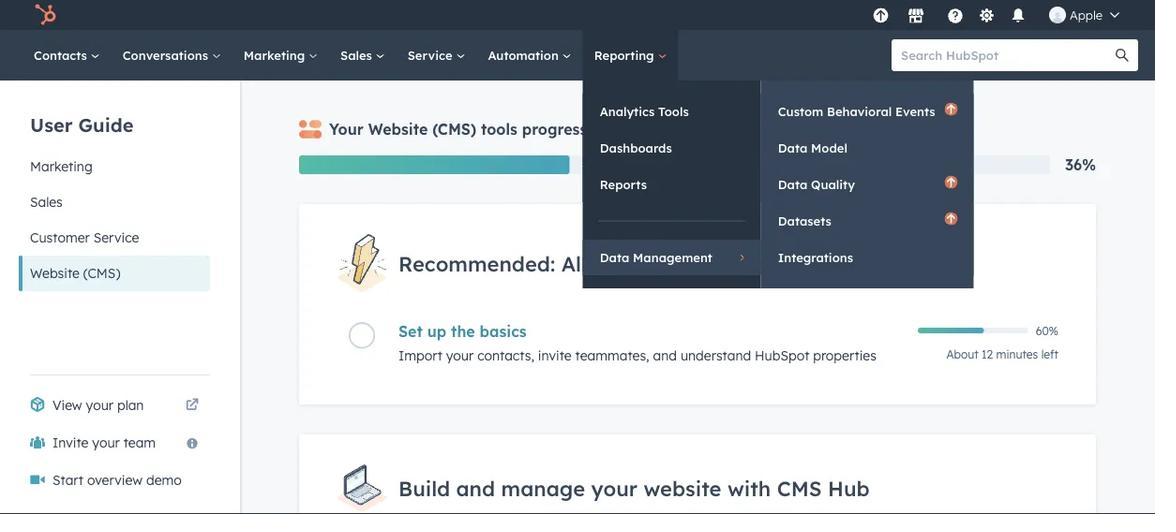 Task type: locate. For each thing, give the bounding box(es) containing it.
customer service button
[[19, 220, 210, 256]]

overview
[[87, 473, 143, 489]]

1 vertical spatial website
[[30, 265, 80, 282]]

get
[[720, 251, 753, 277]]

invite your team
[[53, 435, 156, 452]]

left
[[1042, 348, 1059, 362]]

dashboards
[[600, 140, 672, 156]]

website up your website (cms) tools progress progress bar
[[368, 120, 428, 139]]

1 horizontal spatial service
[[408, 47, 456, 63]]

0 horizontal spatial service
[[94, 230, 139, 246]]

Search HubSpot search field
[[892, 39, 1122, 71]]

user guide
[[30, 113, 134, 136]]

sales up customer
[[30, 194, 63, 211]]

marketing left sales link
[[244, 47, 309, 63]]

custom
[[778, 104, 824, 119]]

data for data management
[[600, 250, 630, 265]]

2 vertical spatial data
[[600, 250, 630, 265]]

0 vertical spatial data
[[778, 140, 808, 156]]

marketplaces button
[[897, 0, 936, 30]]

your left team on the bottom left of page
[[92, 435, 120, 452]]

website
[[644, 476, 722, 502]]

(cms)
[[433, 120, 476, 139], [83, 265, 120, 282]]

0 vertical spatial website
[[368, 120, 428, 139]]

integrations
[[778, 250, 853, 265]]

marketing inside button
[[30, 158, 93, 175]]

hubspot
[[755, 348, 810, 365]]

hub
[[828, 476, 870, 502]]

cms
[[777, 476, 822, 502]]

automation link
[[477, 30, 583, 81]]

data management
[[600, 250, 713, 265]]

apple
[[1070, 7, 1103, 23]]

custom behavioral events link
[[761, 94, 974, 129]]

user
[[30, 113, 73, 136]]

quality
[[811, 177, 855, 192]]

custom behavioral events
[[778, 104, 936, 119]]

data inside "data management" link
[[600, 250, 630, 265]]

0 vertical spatial service
[[408, 47, 456, 63]]

notifications button
[[1002, 0, 1034, 30]]

1 vertical spatial sales
[[30, 194, 63, 211]]

hubspot link
[[23, 4, 70, 26]]

sales button
[[19, 185, 210, 220]]

marketing
[[244, 47, 309, 63], [30, 158, 93, 175]]

upgrade link
[[869, 5, 893, 25]]

1 horizontal spatial sales
[[340, 47, 376, 63]]

user guide views element
[[19, 81, 210, 292]]

0 horizontal spatial sales
[[30, 194, 63, 211]]

reporting link
[[583, 30, 678, 81]]

started
[[759, 251, 833, 277]]

understand
[[681, 348, 751, 365]]

all
[[561, 251, 587, 277]]

demo
[[146, 473, 182, 489]]

build
[[399, 476, 450, 502]]

1 horizontal spatial and
[[653, 348, 677, 365]]

start overview demo link
[[19, 462, 210, 500]]

website down customer
[[30, 265, 80, 282]]

your website (cms) tools progress
[[329, 120, 587, 139]]

0 horizontal spatial marketing
[[30, 158, 93, 175]]

contacts,
[[477, 348, 534, 365]]

sales
[[340, 47, 376, 63], [30, 194, 63, 211]]

data model
[[778, 140, 848, 156]]

settings image
[[979, 8, 995, 25]]

data left model
[[778, 140, 808, 156]]

need
[[637, 251, 687, 277]]

service right sales link
[[408, 47, 456, 63]]

data for data quality
[[778, 177, 808, 192]]

1 vertical spatial (cms)
[[83, 265, 120, 282]]

reports link
[[583, 167, 761, 203]]

recommended: all you need to get started
[[399, 251, 833, 277]]

your website (cms) tools progress progress bar
[[299, 156, 570, 174]]

analytics
[[600, 104, 655, 119]]

data quality
[[778, 177, 855, 192]]

website (cms) button
[[19, 256, 210, 292]]

1 vertical spatial service
[[94, 230, 139, 246]]

data up datasets
[[778, 177, 808, 192]]

0 horizontal spatial and
[[456, 476, 495, 502]]

conversations link
[[111, 30, 232, 81]]

service link
[[396, 30, 477, 81]]

and right build
[[456, 476, 495, 502]]

and inside set up the basics import your contacts, invite teammates, and understand hubspot properties
[[653, 348, 677, 365]]

data for data model
[[778, 140, 808, 156]]

0 vertical spatial sales
[[340, 47, 376, 63]]

1 horizontal spatial website
[[368, 120, 428, 139]]

data right "all"
[[600, 250, 630, 265]]

set up the basics import your contacts, invite teammates, and understand hubspot properties
[[399, 323, 877, 365]]

properties
[[813, 348, 877, 365]]

sales inside button
[[30, 194, 63, 211]]

link opens in a new window image
[[186, 400, 199, 413]]

0 horizontal spatial (cms)
[[83, 265, 120, 282]]

your
[[446, 348, 474, 365], [86, 398, 113, 414], [92, 435, 120, 452], [591, 476, 638, 502]]

1 horizontal spatial (cms)
[[433, 120, 476, 139]]

the
[[451, 323, 475, 342]]

import
[[399, 348, 443, 365]]

guide
[[78, 113, 134, 136]]

with
[[728, 476, 771, 502]]

service
[[408, 47, 456, 63], [94, 230, 139, 246]]

and down set up the basics button
[[653, 348, 677, 365]]

data management link
[[583, 240, 761, 276]]

1 vertical spatial data
[[778, 177, 808, 192]]

service down sales button
[[94, 230, 139, 246]]

0 vertical spatial marketing
[[244, 47, 309, 63]]

up
[[427, 323, 447, 342]]

view your plan
[[53, 398, 144, 414]]

(cms) inside button
[[83, 265, 120, 282]]

your inside "button"
[[92, 435, 120, 452]]

events
[[896, 104, 936, 119]]

0 horizontal spatial website
[[30, 265, 80, 282]]

help button
[[940, 0, 972, 30]]

(cms) down customer service button
[[83, 265, 120, 282]]

sales up your
[[340, 47, 376, 63]]

tools
[[658, 104, 689, 119]]

marketing down user
[[30, 158, 93, 175]]

view your plan link
[[19, 387, 210, 425]]

0 vertical spatial and
[[653, 348, 677, 365]]

invite your team button
[[19, 425, 210, 462]]

1 vertical spatial marketing
[[30, 158, 93, 175]]

basics
[[480, 323, 527, 342]]

(cms) up your website (cms) tools progress progress bar
[[433, 120, 476, 139]]

your inside set up the basics import your contacts, invite teammates, and understand hubspot properties
[[446, 348, 474, 365]]

datasets link
[[761, 204, 974, 239]]

view
[[53, 398, 82, 414]]

your down the
[[446, 348, 474, 365]]

data inside data quality link
[[778, 177, 808, 192]]

website
[[368, 120, 428, 139], [30, 265, 80, 282]]

data inside data model link
[[778, 140, 808, 156]]

data
[[778, 140, 808, 156], [778, 177, 808, 192], [600, 250, 630, 265]]

0 vertical spatial (cms)
[[433, 120, 476, 139]]

start
[[53, 473, 83, 489]]

contacts
[[34, 47, 91, 63]]



Task type: vqa. For each thing, say whether or not it's contained in the screenshot.
the -- corresponding to bob@gmail.com
no



Task type: describe. For each thing, give the bounding box(es) containing it.
customer service
[[30, 230, 139, 246]]

website (cms)
[[30, 265, 120, 282]]

search image
[[1116, 49, 1129, 62]]

data model link
[[761, 130, 974, 166]]

behavioral
[[827, 104, 892, 119]]

about
[[947, 348, 979, 362]]

you
[[593, 251, 631, 277]]

upgrade image
[[873, 8, 889, 25]]

36%
[[1065, 156, 1096, 174]]

60%
[[1036, 324, 1059, 338]]

your left website
[[591, 476, 638, 502]]

search button
[[1107, 39, 1138, 71]]

service inside button
[[94, 230, 139, 246]]

datasets
[[778, 213, 832, 229]]

set up the basics button
[[399, 323, 907, 342]]

team
[[123, 435, 156, 452]]

set
[[399, 323, 423, 342]]

recommended:
[[399, 251, 555, 277]]

management
[[633, 250, 713, 265]]

contacts link
[[23, 30, 111, 81]]

reporting menu
[[583, 81, 974, 289]]

12
[[982, 348, 993, 362]]

customer
[[30, 230, 90, 246]]

[object object] complete progress bar
[[918, 328, 984, 334]]

about 12 minutes left
[[947, 348, 1059, 362]]

tools
[[481, 120, 518, 139]]

your
[[329, 120, 364, 139]]

automation
[[488, 47, 562, 63]]

analytics tools link
[[583, 94, 761, 129]]

settings link
[[975, 5, 999, 25]]

to
[[693, 251, 714, 277]]

start overview demo
[[53, 473, 182, 489]]

minutes
[[996, 348, 1038, 362]]

your left plan
[[86, 398, 113, 414]]

1 vertical spatial and
[[456, 476, 495, 502]]

reporting
[[594, 47, 658, 63]]

model
[[811, 140, 848, 156]]

marketplaces image
[[908, 8, 925, 25]]

progress
[[522, 120, 587, 139]]

apple button
[[1038, 0, 1131, 30]]

dashboards link
[[583, 130, 761, 166]]

marketing button
[[19, 149, 210, 185]]

notifications image
[[1010, 8, 1027, 25]]

website inside button
[[30, 265, 80, 282]]

manage
[[501, 476, 585, 502]]

conversations
[[123, 47, 212, 63]]

marketing link
[[232, 30, 329, 81]]

help image
[[947, 8, 964, 25]]

invite
[[538, 348, 572, 365]]

bob builder image
[[1049, 7, 1066, 23]]

analytics tools
[[600, 104, 689, 119]]

plan
[[117, 398, 144, 414]]

data quality link
[[761, 167, 974, 203]]

apple menu
[[867, 0, 1133, 30]]

reports
[[600, 177, 647, 192]]

teammates,
[[575, 348, 650, 365]]

build and manage your website with cms hub
[[399, 476, 870, 502]]

invite
[[53, 435, 89, 452]]

1 horizontal spatial marketing
[[244, 47, 309, 63]]

integrations link
[[761, 240, 974, 276]]

hubspot image
[[34, 4, 56, 26]]

link opens in a new window image
[[186, 395, 199, 417]]

sales link
[[329, 30, 396, 81]]



